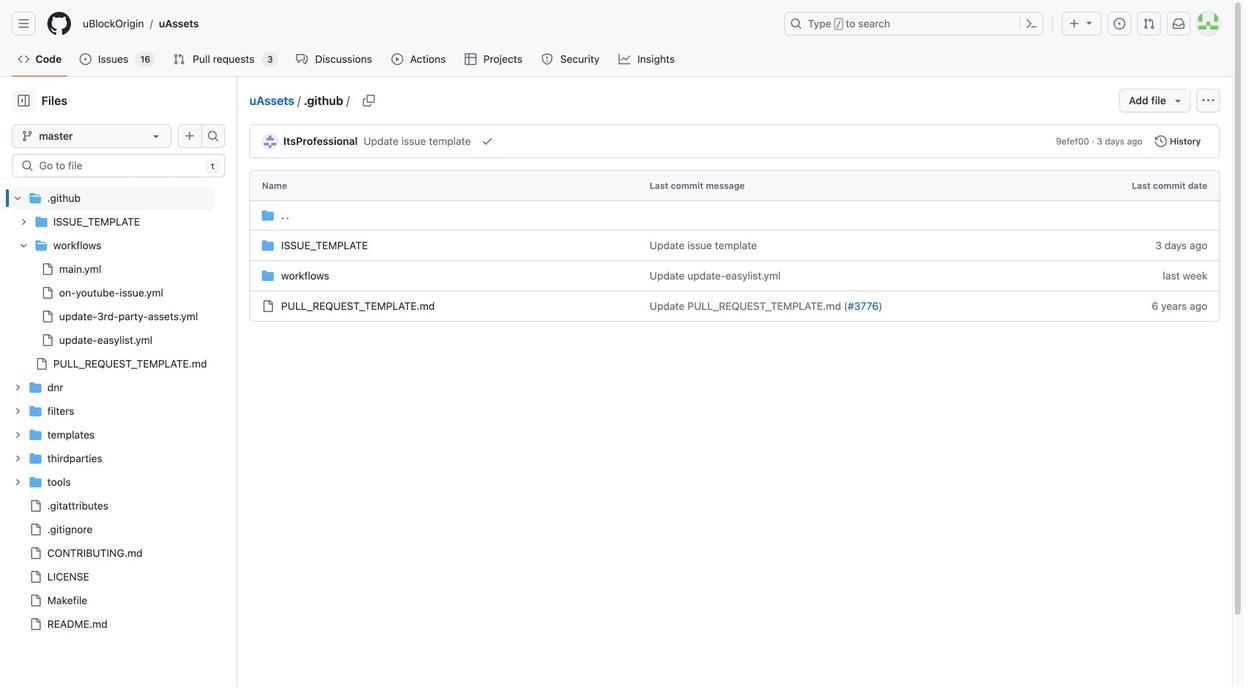 Task type: vqa. For each thing, say whether or not it's contained in the screenshot.
the leftmost 'git pull request' image
yes



Task type: locate. For each thing, give the bounding box(es) containing it.
shield image
[[541, 53, 553, 65]]

group
[[12, 210, 214, 376], [12, 258, 214, 352]]

list
[[77, 12, 776, 36]]

git pull request image
[[1143, 18, 1155, 30]]

1 vertical spatial chevron right image
[[13, 454, 22, 463]]

chevron down image
[[13, 194, 22, 203], [19, 241, 28, 250]]

0 vertical spatial directory image
[[262, 240, 274, 252]]

2 chevron right image from the top
[[13, 454, 22, 463]]

play image
[[391, 53, 403, 65]]

issue opened image
[[79, 53, 91, 65]]

chevron right image
[[19, 218, 28, 226], [13, 383, 22, 392], [13, 407, 22, 416], [13, 478, 22, 487]]

chevron down image left file directory open fill image
[[13, 194, 22, 203]]

more options image
[[1203, 95, 1214, 107]]

1 vertical spatial chevron down image
[[19, 241, 28, 250]]

1 file directory fill image from the top
[[30, 382, 41, 394]]

file directory open fill image
[[30, 192, 41, 204]]

check image
[[481, 135, 493, 147]]

tree item
[[12, 186, 214, 376], [12, 234, 214, 352]]

triangle down image
[[1083, 17, 1095, 28], [1172, 95, 1184, 107]]

files tree
[[12, 186, 214, 636]]

group for file directory open fill image
[[12, 210, 214, 376]]

file image
[[41, 287, 53, 299], [41, 311, 53, 323], [36, 358, 47, 370], [30, 500, 41, 512], [30, 524, 41, 536], [30, 571, 41, 583]]

1 vertical spatial directory image
[[262, 270, 274, 282]]

directory image
[[262, 240, 274, 252], [262, 270, 274, 282]]

search image
[[21, 160, 33, 172]]

file directory fill image
[[30, 382, 41, 394], [30, 429, 41, 441]]

triangle down image left more options icon
[[1172, 95, 1184, 107]]

file image
[[41, 263, 53, 275], [41, 334, 53, 346], [30, 548, 41, 559], [30, 595, 41, 607], [30, 619, 41, 631]]

search this repository image
[[207, 130, 219, 142]]

notifications image
[[1173, 18, 1185, 30]]

triangle down image right plus image
[[1083, 17, 1095, 28]]

homepage image
[[47, 12, 71, 36]]

2 tree item from the top
[[12, 234, 214, 352]]

git pull request image
[[173, 53, 185, 65]]

file directory fill image
[[36, 216, 47, 228], [30, 406, 41, 417], [30, 453, 41, 465], [30, 477, 41, 488]]

copy path image
[[363, 95, 375, 107]]

2 group from the top
[[12, 258, 214, 352]]

0 vertical spatial chevron down image
[[13, 194, 22, 203]]

1 chevron right image from the top
[[13, 431, 22, 440]]

group for file directory open fill icon in the left top of the page
[[12, 258, 214, 352]]

0 vertical spatial file directory fill image
[[30, 382, 41, 394]]

chevron right image
[[13, 431, 22, 440], [13, 454, 22, 463]]

1 vertical spatial file directory fill image
[[30, 429, 41, 441]]

itsprofessional image
[[263, 134, 278, 149]]

0 horizontal spatial triangle down image
[[1083, 17, 1095, 28]]

chevron down image left file directory open fill icon in the left top of the page
[[19, 241, 28, 250]]

1 horizontal spatial triangle down image
[[1172, 95, 1184, 107]]

0 vertical spatial chevron right image
[[13, 431, 22, 440]]

sc 9kayk9 0 image
[[262, 210, 274, 222]]

1 group from the top
[[12, 210, 214, 376]]

code image
[[18, 53, 30, 65]]



Task type: describe. For each thing, give the bounding box(es) containing it.
comment discussion image
[[296, 53, 308, 65]]

file directory open fill image
[[36, 240, 47, 252]]

table image
[[465, 53, 476, 65]]

2 directory image from the top
[[262, 270, 274, 282]]

command palette image
[[1026, 18, 1038, 30]]

draggable pane splitter slider
[[235, 77, 239, 687]]

chevron right image inside group
[[19, 218, 28, 226]]

collapse file tree tooltip
[[12, 89, 36, 112]]

git branch image
[[21, 130, 33, 142]]

graph image
[[619, 53, 630, 65]]

2 file directory fill image from the top
[[30, 429, 41, 441]]

history image
[[1155, 135, 1167, 147]]

1 vertical spatial triangle down image
[[1172, 95, 1184, 107]]

chevron down image for file directory open fill icon in the left top of the page
[[19, 241, 28, 250]]

1 directory image from the top
[[262, 240, 274, 252]]

0 vertical spatial triangle down image
[[1083, 17, 1095, 28]]

chevron down image for file directory open fill image
[[13, 194, 22, 203]]

1 tree item from the top
[[12, 186, 214, 376]]

Go to file text field
[[39, 155, 200, 177]]

add file tooltip
[[178, 124, 201, 148]]

add file image
[[184, 130, 196, 142]]

issue opened image
[[1114, 18, 1126, 30]]

sidebar expand image
[[18, 95, 30, 107]]

plus image
[[1069, 18, 1080, 30]]



